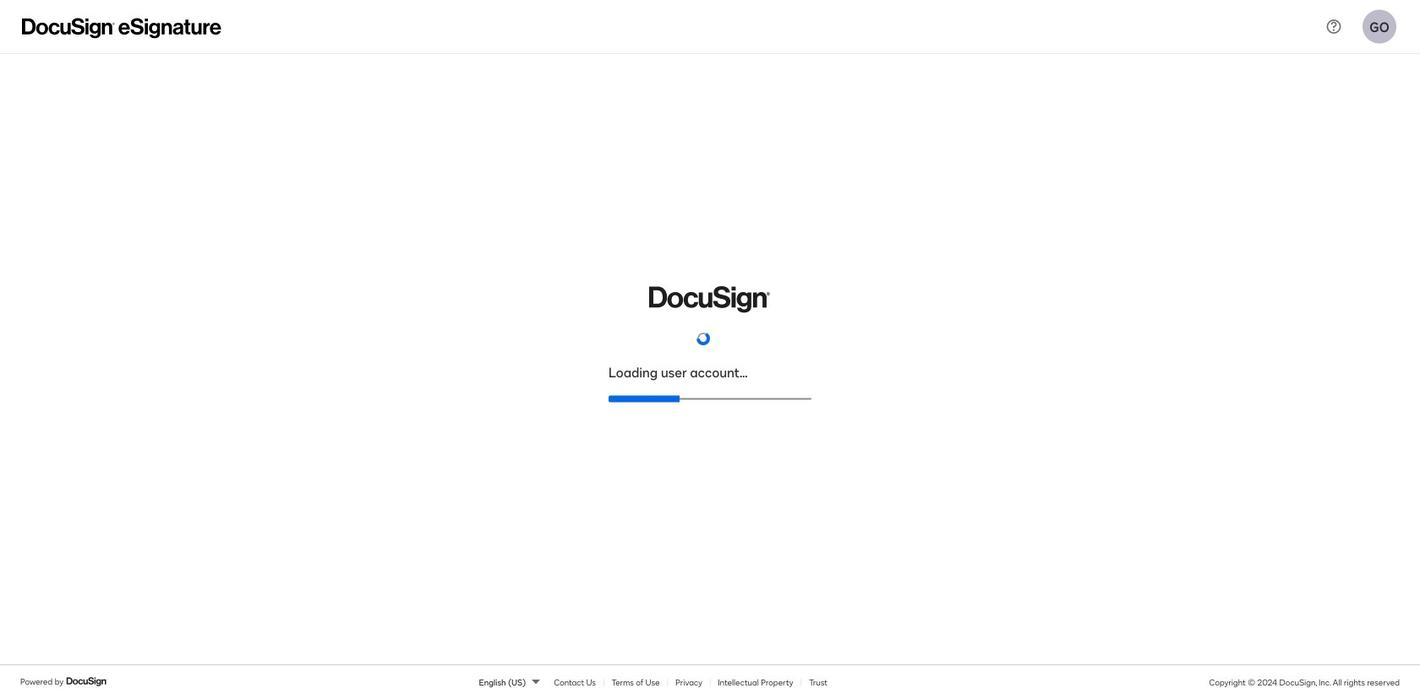 Task type: locate. For each thing, give the bounding box(es) containing it.
docusign admin image
[[22, 18, 221, 38]]

docusign image
[[649, 280, 771, 320], [649, 280, 771, 320], [66, 676, 108, 689]]



Task type: vqa. For each thing, say whether or not it's contained in the screenshot.
ENTER KEYWORD text field
no



